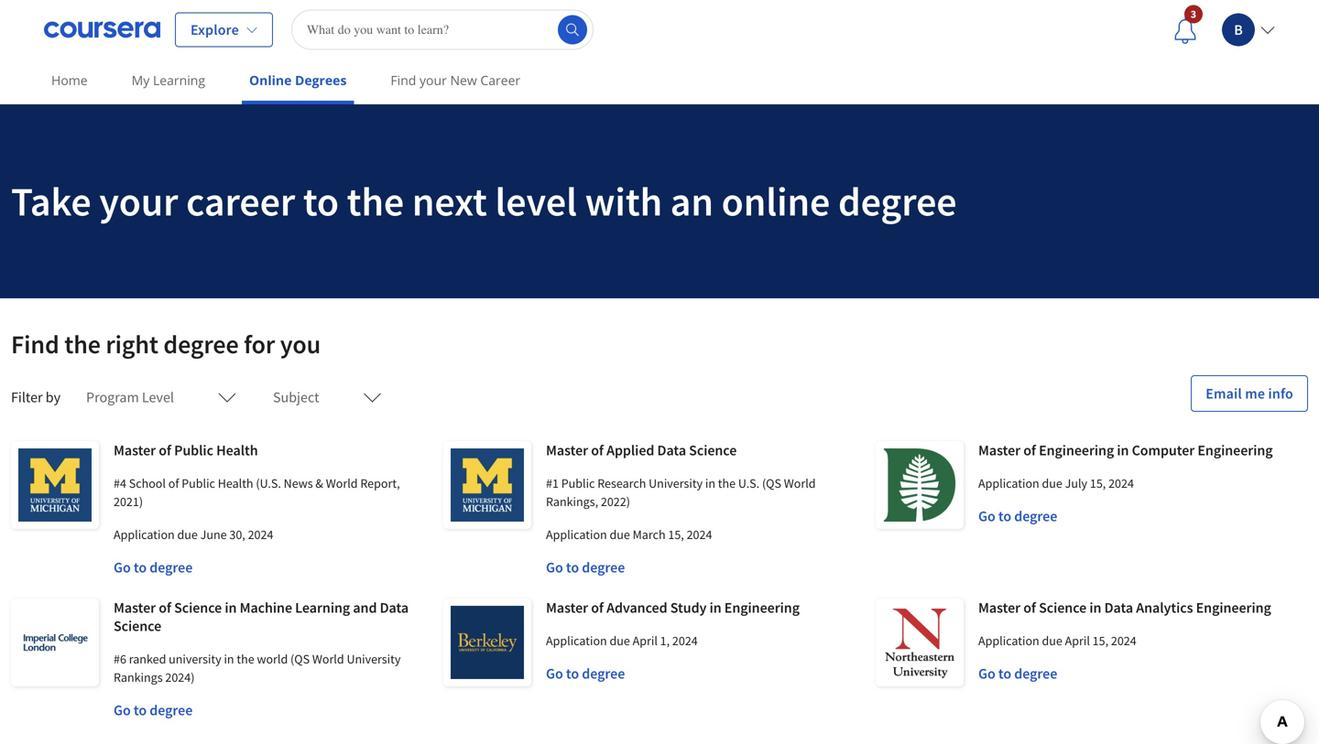 Task type: locate. For each thing, give the bounding box(es) containing it.
career
[[480, 71, 520, 89]]

2 vertical spatial 15,
[[1093, 633, 1109, 649]]

advanced
[[606, 599, 667, 617]]

study
[[670, 599, 707, 617]]

due
[[1042, 475, 1062, 492], [177, 527, 198, 543], [610, 527, 630, 543], [610, 633, 630, 649], [1042, 633, 1062, 649]]

data left analytics
[[1104, 599, 1133, 617]]

2 horizontal spatial data
[[1104, 599, 1133, 617]]

engineering right study
[[724, 599, 800, 617]]

1 vertical spatial your
[[99, 176, 178, 227]]

april
[[633, 633, 658, 649], [1065, 633, 1090, 649]]

&
[[316, 475, 323, 492]]

application down rankings, on the bottom
[[546, 527, 607, 543]]

online degrees
[[249, 71, 347, 89]]

learning left and
[[295, 599, 350, 617]]

next
[[412, 176, 487, 227]]

public inside #1 public research university in the u.s. (qs world rankings, 2022)
[[561, 475, 595, 492]]

#6
[[114, 651, 126, 668]]

application due april 15, 2024
[[978, 633, 1137, 649]]

march
[[633, 527, 666, 543]]

university of michigan image left #4
[[11, 442, 99, 529]]

level
[[495, 176, 577, 227]]

imperial college london image
[[11, 599, 99, 687]]

1 vertical spatial health
[[218, 475, 253, 492]]

of for master of science in machine learning and data science
[[159, 599, 171, 617]]

go for master of advanced study in engineering
[[546, 665, 563, 683]]

master of applied data science
[[546, 442, 737, 460]]

go to degree down application due april 1, 2024
[[546, 665, 625, 683]]

university down "master of applied data science"
[[649, 475, 703, 492]]

1 vertical spatial find
[[11, 328, 59, 360]]

of for master of engineering in computer engineering
[[1023, 442, 1036, 460]]

0 horizontal spatial learning
[[153, 71, 205, 89]]

master up 'school'
[[114, 442, 156, 460]]

master up ranked
[[114, 599, 156, 617]]

of up application due april 15, 2024
[[1023, 599, 1036, 617]]

go to degree down application due april 15, 2024
[[978, 665, 1057, 683]]

15, right 'march'
[[668, 527, 684, 543]]

1 horizontal spatial university of michigan image
[[443, 442, 531, 529]]

0 vertical spatial find
[[391, 71, 416, 89]]

to down application due april 15, 2024
[[998, 665, 1011, 683]]

find for find the right degree for you
[[11, 328, 59, 360]]

online
[[249, 71, 292, 89]]

degree
[[838, 176, 957, 227], [163, 328, 239, 360], [1014, 508, 1057, 526], [150, 559, 193, 577], [582, 559, 625, 577], [582, 665, 625, 683], [1014, 665, 1057, 683], [150, 702, 193, 720]]

due down the advanced
[[610, 633, 630, 649]]

your left new
[[420, 71, 447, 89]]

0 horizontal spatial data
[[380, 599, 409, 617]]

in inside master of science in machine learning and data science
[[225, 599, 237, 617]]

in left the machine at the bottom of page
[[225, 599, 237, 617]]

the inside #6 ranked university in the world (qs world university rankings 2024)
[[237, 651, 254, 668]]

in right university
[[224, 651, 234, 668]]

find the right degree for you
[[11, 328, 321, 360]]

1 horizontal spatial university
[[649, 475, 703, 492]]

go right university of california, berkeley image
[[546, 665, 563, 683]]

data right and
[[380, 599, 409, 617]]

1 horizontal spatial your
[[420, 71, 447, 89]]

data
[[657, 442, 686, 460], [380, 599, 409, 617], [1104, 599, 1133, 617]]

world right u.s.
[[784, 475, 816, 492]]

rankings,
[[546, 494, 598, 510]]

1 horizontal spatial april
[[1065, 633, 1090, 649]]

go to degree for master of engineering in computer engineering
[[978, 508, 1057, 526]]

by
[[46, 388, 61, 407]]

2024 right 1,
[[672, 633, 698, 649]]

world for master of applied data science
[[784, 475, 816, 492]]

health
[[216, 442, 258, 460], [218, 475, 253, 492]]

master of advanced study in engineering
[[546, 599, 800, 617]]

world for master of public health
[[326, 475, 358, 492]]

1 vertical spatial (qs
[[290, 651, 310, 668]]

15, for master of engineering in computer engineering
[[1090, 475, 1106, 492]]

go to degree down application due july 15, 2024
[[978, 508, 1057, 526]]

15, right july
[[1090, 475, 1106, 492]]

career
[[186, 176, 295, 227]]

2024 down master of engineering in computer engineering
[[1109, 475, 1134, 492]]

public down master of public health
[[182, 475, 215, 492]]

due down master of science in data analytics engineering
[[1042, 633, 1062, 649]]

data right applied at the bottom of the page
[[657, 442, 686, 460]]

find
[[391, 71, 416, 89], [11, 328, 59, 360]]

(u.s.
[[256, 475, 281, 492]]

master up application due april 15, 2024
[[978, 599, 1021, 617]]

application for master of science in data analytics engineering
[[978, 633, 1039, 649]]

2024 right 30,
[[248, 527, 273, 543]]

world right &
[[326, 475, 358, 492]]

master up application due april 1, 2024
[[546, 599, 588, 617]]

the
[[347, 176, 404, 227], [64, 328, 101, 360], [718, 475, 736, 492], [237, 651, 254, 668]]

b button
[[1211, 2, 1275, 57]]

april down master of science in data analytics engineering
[[1065, 633, 1090, 649]]

go for master of science in data analytics engineering
[[978, 665, 996, 683]]

15,
[[1090, 475, 1106, 492], [668, 527, 684, 543], [1093, 633, 1109, 649]]

research
[[597, 475, 646, 492]]

master up application due july 15, 2024
[[978, 442, 1021, 460]]

1,
[[660, 633, 670, 649]]

0 horizontal spatial university of michigan image
[[11, 442, 99, 529]]

of up 'school'
[[159, 442, 171, 460]]

public
[[174, 442, 213, 460], [182, 475, 215, 492], [561, 475, 595, 492]]

of left the advanced
[[591, 599, 604, 617]]

applied
[[606, 442, 654, 460]]

in left computer
[[1117, 442, 1129, 460]]

2 university of michigan image from the left
[[443, 442, 531, 529]]

go right northeastern university image
[[978, 665, 996, 683]]

0 horizontal spatial your
[[99, 176, 178, 227]]

learning right my
[[153, 71, 205, 89]]

0 vertical spatial (qs
[[762, 475, 781, 492]]

due for master of engineering in computer engineering
[[1042, 475, 1062, 492]]

of for master of advanced study in engineering
[[591, 599, 604, 617]]

to down application due april 1, 2024
[[566, 665, 579, 683]]

master of public health
[[114, 442, 258, 460]]

subject button
[[262, 376, 393, 420]]

in for #6 ranked university in the world (qs world university rankings 2024)
[[224, 651, 234, 668]]

master
[[114, 442, 156, 460], [546, 442, 588, 460], [978, 442, 1021, 460], [114, 599, 156, 617], [546, 599, 588, 617], [978, 599, 1021, 617]]

subject
[[273, 388, 319, 407]]

1 horizontal spatial learning
[[295, 599, 350, 617]]

to
[[303, 176, 339, 227], [998, 508, 1011, 526], [134, 559, 147, 577], [566, 559, 579, 577], [566, 665, 579, 683], [998, 665, 1011, 683], [134, 702, 147, 720]]

learning
[[153, 71, 205, 89], [295, 599, 350, 617]]

0 horizontal spatial april
[[633, 633, 658, 649]]

1 university of michigan image from the left
[[11, 442, 99, 529]]

world right world
[[312, 651, 344, 668]]

1 horizontal spatial (qs
[[762, 475, 781, 492]]

engineering
[[1039, 442, 1114, 460], [1198, 442, 1273, 460], [724, 599, 800, 617], [1196, 599, 1271, 617]]

university inside #1 public research university in the u.s. (qs world rankings, 2022)
[[649, 475, 703, 492]]

go down 2021)
[[114, 559, 131, 577]]

application down 2021)
[[114, 527, 175, 543]]

world
[[257, 651, 288, 668]]

science
[[689, 442, 737, 460], [174, 599, 222, 617], [1039, 599, 1087, 617], [114, 617, 161, 636]]

of inside master of science in machine learning and data science
[[159, 599, 171, 617]]

0 horizontal spatial university
[[347, 651, 401, 668]]

science up university
[[174, 599, 222, 617]]

filter
[[11, 388, 43, 407]]

in for master of engineering in computer engineering
[[1117, 442, 1129, 460]]

0 vertical spatial university
[[649, 475, 703, 492]]

world inside #4 school of public health (u.s. news & world report, 2021)
[[326, 475, 358, 492]]

(qs inside #1 public research university in the u.s. (qs world rankings, 2022)
[[762, 475, 781, 492]]

master inside master of science in machine learning and data science
[[114, 599, 156, 617]]

university of california, berkeley image
[[443, 599, 531, 687]]

april for advanced
[[633, 633, 658, 649]]

to down application due march 15, 2024
[[566, 559, 579, 577]]

analytics
[[1136, 599, 1193, 617]]

school
[[129, 475, 166, 492]]

(qs
[[762, 475, 781, 492], [290, 651, 310, 668]]

2021)
[[114, 494, 143, 510]]

3 button
[[1160, 4, 1211, 55]]

master of science in data analytics engineering
[[978, 599, 1271, 617]]

find your new career
[[391, 71, 520, 89]]

my
[[132, 71, 150, 89]]

go down rankings, on the bottom
[[546, 559, 563, 577]]

2 april from the left
[[1065, 633, 1090, 649]]

june
[[200, 527, 227, 543]]

#4 school of public health (u.s. news & world report, 2021)
[[114, 475, 400, 510]]

go to degree down rankings
[[114, 702, 193, 720]]

find up filter by
[[11, 328, 59, 360]]

go right dartmouth college image
[[978, 508, 996, 526]]

of
[[159, 442, 171, 460], [591, 442, 604, 460], [1023, 442, 1036, 460], [168, 475, 179, 492], [159, 599, 171, 617], [591, 599, 604, 617], [1023, 599, 1036, 617]]

university down and
[[347, 651, 401, 668]]

application right northeastern university image
[[978, 633, 1039, 649]]

april left 1,
[[633, 633, 658, 649]]

1 vertical spatial university
[[347, 651, 401, 668]]

of left applied at the bottom of the page
[[591, 442, 604, 460]]

2024 for master of engineering in computer engineering
[[1109, 475, 1134, 492]]

find left new
[[391, 71, 416, 89]]

0 vertical spatial 15,
[[1090, 475, 1106, 492]]

and
[[353, 599, 377, 617]]

in inside #1 public research university in the u.s. (qs world rankings, 2022)
[[705, 475, 715, 492]]

master of science in machine learning and data science
[[114, 599, 409, 636]]

application due april 1, 2024
[[546, 633, 698, 649]]

#6 ranked university in the world (qs world university rankings 2024)
[[114, 651, 401, 686]]

your for career
[[99, 176, 178, 227]]

of up application due july 15, 2024
[[1023, 442, 1036, 460]]

health up (u.s.
[[216, 442, 258, 460]]

of up ranked
[[159, 599, 171, 617]]

go down rankings
[[114, 702, 131, 720]]

to down rankings
[[134, 702, 147, 720]]

health left (u.s.
[[218, 475, 253, 492]]

the left u.s.
[[718, 475, 736, 492]]

15, down master of science in data analytics engineering
[[1093, 633, 1109, 649]]

0 horizontal spatial find
[[11, 328, 59, 360]]

info
[[1268, 385, 1293, 403]]

due left july
[[1042, 475, 1062, 492]]

world
[[326, 475, 358, 492], [784, 475, 816, 492], [312, 651, 344, 668]]

application down the advanced
[[546, 633, 607, 649]]

science up ranked
[[114, 617, 161, 636]]

my learning link
[[124, 60, 213, 101]]

0 vertical spatial your
[[420, 71, 447, 89]]

in left u.s.
[[705, 475, 715, 492]]

online degrees link
[[242, 60, 354, 104]]

b
[[1234, 21, 1243, 39]]

public up rankings, on the bottom
[[561, 475, 595, 492]]

engineering right analytics
[[1196, 599, 1271, 617]]

1 horizontal spatial find
[[391, 71, 416, 89]]

1 april from the left
[[633, 633, 658, 649]]

in up application due april 15, 2024
[[1090, 599, 1102, 617]]

ranked
[[129, 651, 166, 668]]

1 horizontal spatial data
[[657, 442, 686, 460]]

my learning
[[132, 71, 205, 89]]

the left world
[[237, 651, 254, 668]]

in
[[1117, 442, 1129, 460], [705, 475, 715, 492], [225, 599, 237, 617], [710, 599, 722, 617], [1090, 599, 1102, 617], [224, 651, 234, 668]]

(qs right world
[[290, 651, 310, 668]]

rankings
[[114, 670, 163, 686]]

go
[[978, 508, 996, 526], [114, 559, 131, 577], [546, 559, 563, 577], [546, 665, 563, 683], [978, 665, 996, 683], [114, 702, 131, 720]]

your right 'take'
[[99, 176, 178, 227]]

0 horizontal spatial (qs
[[290, 651, 310, 668]]

1 vertical spatial learning
[[295, 599, 350, 617]]

2024 down master of science in data analytics engineering
[[1111, 633, 1137, 649]]

master for master of science in data analytics engineering
[[978, 599, 1021, 617]]

None search field
[[291, 10, 594, 50]]

application left july
[[978, 475, 1039, 492]]

world inside #1 public research university in the u.s. (qs world rankings, 2022)
[[784, 475, 816, 492]]

master up #1
[[546, 442, 588, 460]]

university of michigan image
[[11, 442, 99, 529], [443, 442, 531, 529]]

in inside #6 ranked university in the world (qs world university rankings 2024)
[[224, 651, 234, 668]]

university of michigan image left #1
[[443, 442, 531, 529]]

of right 'school'
[[168, 475, 179, 492]]

(qs right u.s.
[[762, 475, 781, 492]]



Task type: vqa. For each thing, say whether or not it's contained in the screenshot.
Already received your pathway?
no



Task type: describe. For each thing, give the bounding box(es) containing it.
application for master of engineering in computer engineering
[[978, 475, 1039, 492]]

2024 for master of science in data analytics engineering
[[1111, 633, 1137, 649]]

to down application due july 15, 2024
[[998, 508, 1011, 526]]

an
[[670, 176, 714, 227]]

the left right
[[64, 328, 101, 360]]

data inside master of science in machine learning and data science
[[380, 599, 409, 617]]

master for master of science in machine learning and data science
[[114, 599, 156, 617]]

science up #1 public research university in the u.s. (qs world rankings, 2022)
[[689, 442, 737, 460]]

program level button
[[75, 376, 247, 420]]

#1
[[546, 475, 559, 492]]

degrees
[[295, 71, 347, 89]]

2024)
[[165, 670, 195, 686]]

30,
[[229, 527, 245, 543]]

home
[[51, 71, 88, 89]]

#1 public research university in the u.s. (qs world rankings, 2022)
[[546, 475, 816, 510]]

program level
[[86, 388, 174, 407]]

email me info
[[1206, 385, 1293, 403]]

coursera image
[[44, 15, 160, 44]]

to right career
[[303, 176, 339, 227]]

master for master of applied data science
[[546, 442, 588, 460]]

0 vertical spatial learning
[[153, 71, 205, 89]]

due for master of science in data analytics engineering
[[1042, 633, 1062, 649]]

0 vertical spatial health
[[216, 442, 258, 460]]

explore
[[191, 21, 239, 39]]

in right study
[[710, 599, 722, 617]]

machine
[[240, 599, 292, 617]]

2024 down #1 public research university in the u.s. (qs world rankings, 2022)
[[687, 527, 712, 543]]

with
[[585, 176, 662, 227]]

u.s.
[[738, 475, 760, 492]]

university inside #6 ranked university in the world (qs world university rankings 2024)
[[347, 651, 401, 668]]

2024 for master of advanced study in engineering
[[672, 633, 698, 649]]

in for master of science in machine learning and data science
[[225, 599, 237, 617]]

application for master of advanced study in engineering
[[546, 633, 607, 649]]

for
[[244, 328, 275, 360]]

home link
[[44, 60, 95, 101]]

take
[[11, 176, 91, 227]]

take your career to the next level with an online degree
[[11, 176, 957, 227]]

go to degree down application due june 30, 2024
[[114, 559, 193, 577]]

public inside #4 school of public health (u.s. news & world report, 2021)
[[182, 475, 215, 492]]

april for science
[[1065, 633, 1090, 649]]

news
[[284, 475, 313, 492]]

due left june
[[177, 527, 198, 543]]

master of engineering in computer engineering
[[978, 442, 1273, 460]]

you
[[280, 328, 321, 360]]

to down application due june 30, 2024
[[134, 559, 147, 577]]

application due june 30, 2024
[[114, 527, 273, 543]]

northeastern university image
[[876, 599, 964, 687]]

master for master of public health
[[114, 442, 156, 460]]

your for new
[[420, 71, 447, 89]]

the inside #1 public research university in the u.s. (qs world rankings, 2022)
[[718, 475, 736, 492]]

go for master of science in machine learning and data science
[[114, 702, 131, 720]]

me
[[1245, 385, 1265, 403]]

filter by
[[11, 388, 61, 407]]

email me info button
[[1191, 376, 1308, 412]]

of inside #4 school of public health (u.s. news & world report, 2021)
[[168, 475, 179, 492]]

july
[[1065, 475, 1087, 492]]

find for find your new career
[[391, 71, 416, 89]]

public down program level dropdown button
[[174, 442, 213, 460]]

master for master of advanced study in engineering
[[546, 599, 588, 617]]

level
[[142, 388, 174, 407]]

program
[[86, 388, 139, 407]]

world inside #6 ranked university in the world (qs world university rankings 2024)
[[312, 651, 344, 668]]

due left 'march'
[[610, 527, 630, 543]]

engineering up july
[[1039, 442, 1114, 460]]

new
[[450, 71, 477, 89]]

health inside #4 school of public health (u.s. news & world report, 2021)
[[218, 475, 253, 492]]

engineering down email
[[1198, 442, 1273, 460]]

master for master of engineering in computer engineering
[[978, 442, 1021, 460]]

university of michigan image for master of public health
[[11, 442, 99, 529]]

application due march 15, 2024
[[546, 527, 712, 543]]

of for master of science in data analytics engineering
[[1023, 599, 1036, 617]]

3
[[1191, 7, 1197, 21]]

#4
[[114, 475, 126, 492]]

(qs inside #6 ranked university in the world (qs world university rankings 2024)
[[290, 651, 310, 668]]

online
[[722, 176, 830, 227]]

go for master of engineering in computer engineering
[[978, 508, 996, 526]]

learning inside master of science in machine learning and data science
[[295, 599, 350, 617]]

of for master of public health
[[159, 442, 171, 460]]

explore button
[[175, 12, 273, 47]]

university of michigan image for master of applied data science
[[443, 442, 531, 529]]

go to degree for master of science in data analytics engineering
[[978, 665, 1057, 683]]

report,
[[360, 475, 400, 492]]

the left next
[[347, 176, 404, 227]]

go to degree for master of science in machine learning and data science
[[114, 702, 193, 720]]

email
[[1206, 385, 1242, 403]]

application due july 15, 2024
[[978, 475, 1134, 492]]

in for master of science in data analytics engineering
[[1090, 599, 1102, 617]]

go to degree for master of advanced study in engineering
[[546, 665, 625, 683]]

of for master of applied data science
[[591, 442, 604, 460]]

university
[[169, 651, 221, 668]]

dartmouth college image
[[876, 442, 964, 529]]

due for master of advanced study in engineering
[[610, 633, 630, 649]]

find your new career link
[[383, 60, 528, 101]]

right
[[106, 328, 158, 360]]

15, for master of science in data analytics engineering
[[1093, 633, 1109, 649]]

What do you want to learn? text field
[[291, 10, 594, 50]]

computer
[[1132, 442, 1195, 460]]

2022)
[[601, 494, 630, 510]]

1 vertical spatial 15,
[[668, 527, 684, 543]]

science up application due april 15, 2024
[[1039, 599, 1087, 617]]

go to degree down application due march 15, 2024
[[546, 559, 625, 577]]



